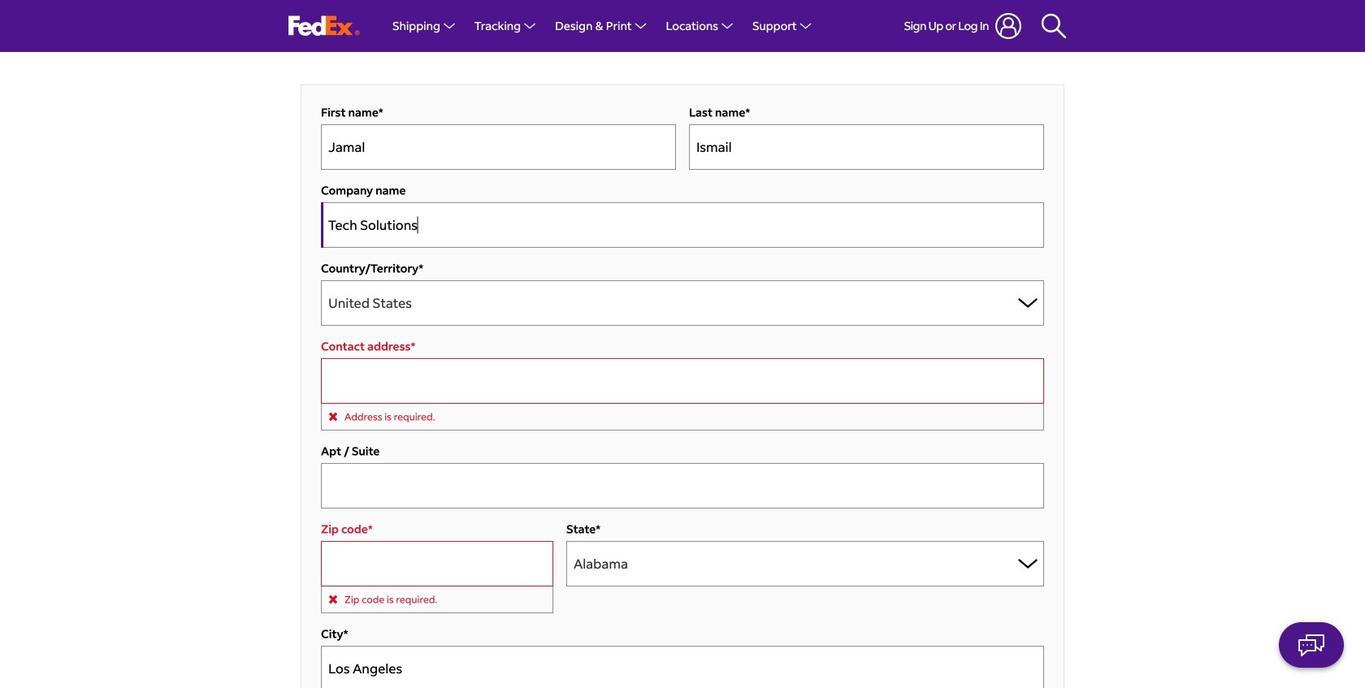 Task type: describe. For each thing, give the bounding box(es) containing it.
fedex search image
[[1041, 13, 1067, 39]]



Task type: vqa. For each thing, say whether or not it's contained in the screenshot.
field
yes



Task type: locate. For each thing, give the bounding box(es) containing it.
None text field
[[321, 202, 1045, 248], [321, 358, 1045, 404], [321, 463, 1045, 509], [321, 646, 1045, 689], [321, 202, 1045, 248], [321, 358, 1045, 404], [321, 463, 1045, 509], [321, 646, 1045, 689]]

None field
[[321, 339, 1045, 431]]

None text field
[[321, 124, 676, 170], [689, 124, 1045, 170], [321, 541, 554, 587], [321, 124, 676, 170], [689, 124, 1045, 170], [321, 541, 554, 587]]



